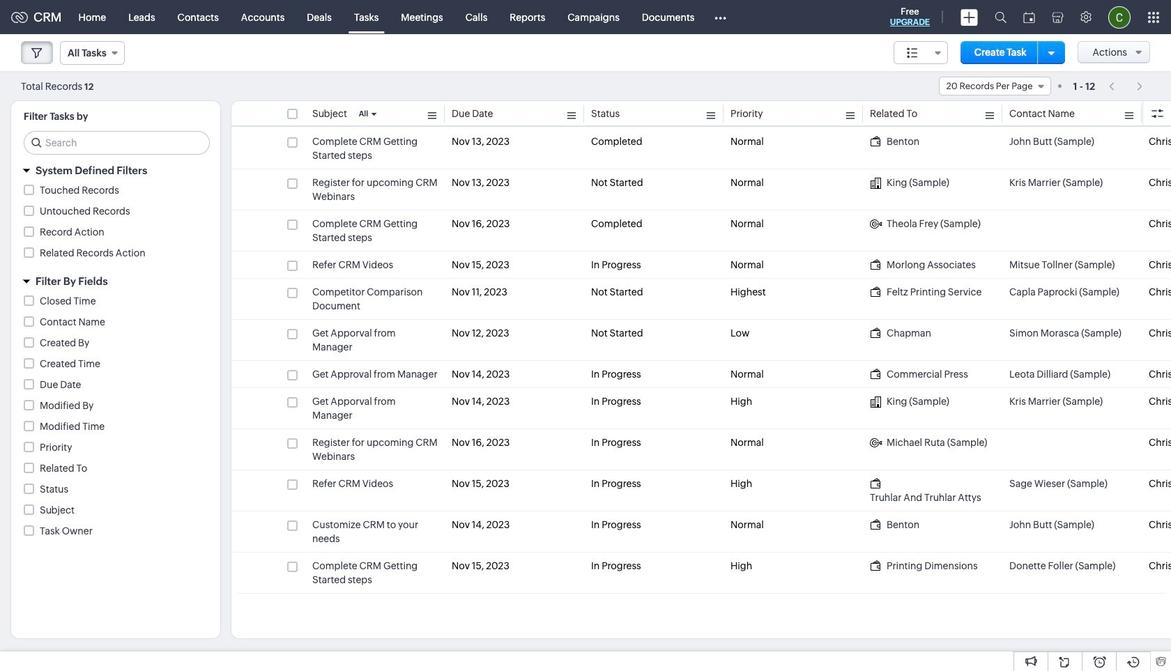 Task type: describe. For each thing, give the bounding box(es) containing it.
Other Modules field
[[706, 6, 736, 28]]

Search text field
[[24, 132, 209, 154]]

calendar image
[[1024, 12, 1036, 23]]

search image
[[995, 11, 1007, 23]]

create menu element
[[953, 0, 987, 34]]

none field the size
[[894, 41, 948, 64]]

search element
[[987, 0, 1015, 34]]

logo image
[[11, 12, 28, 23]]



Task type: vqa. For each thing, say whether or not it's contained in the screenshot.
Profile image
yes



Task type: locate. For each thing, give the bounding box(es) containing it.
profile element
[[1100, 0, 1140, 34]]

profile image
[[1109, 6, 1131, 28]]

navigation
[[1103, 76, 1151, 96]]

row group
[[232, 128, 1172, 594]]

create menu image
[[961, 9, 978, 25]]

None field
[[60, 41, 125, 65], [894, 41, 948, 64], [939, 77, 1051, 96], [60, 41, 125, 65], [939, 77, 1051, 96]]

size image
[[907, 47, 918, 59]]



